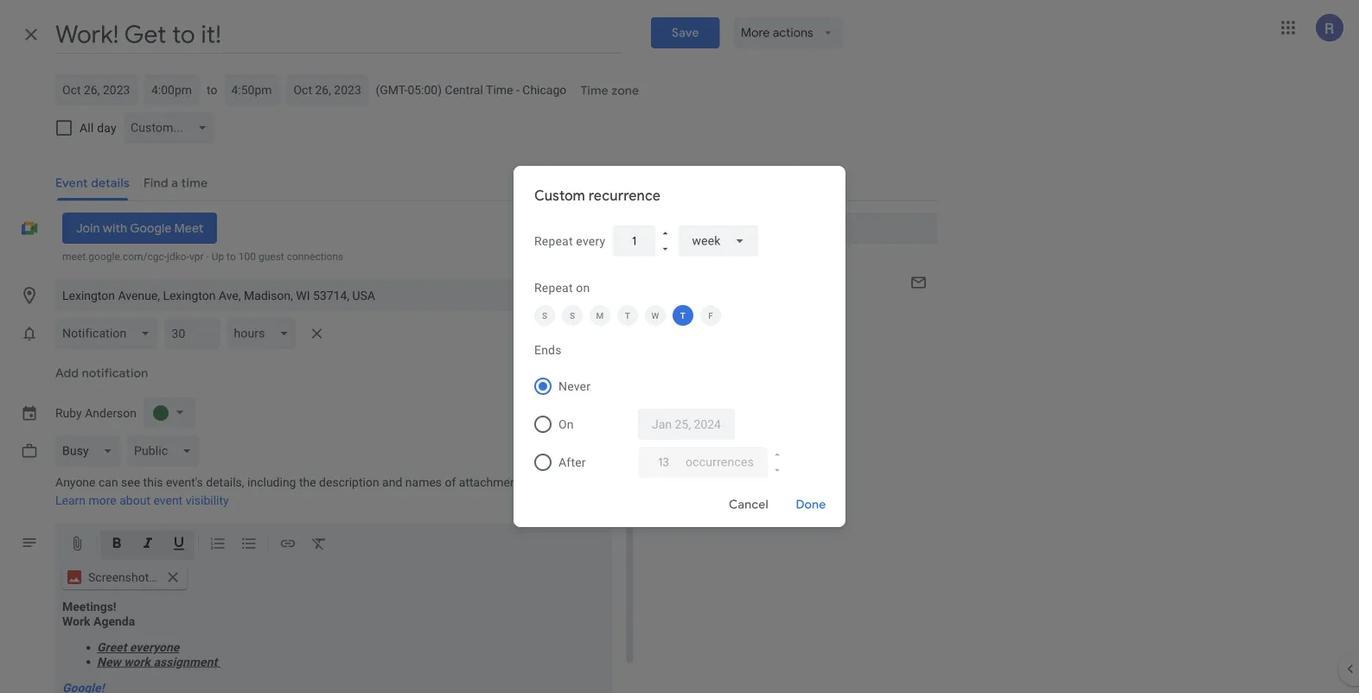 Task type: describe. For each thing, give the bounding box(es) containing it.
time zone
[[580, 83, 639, 99]]

after
[[558, 455, 586, 469]]

bulleted list image
[[240, 535, 258, 555]]

every
[[576, 234, 605, 248]]

visibility
[[186, 494, 229, 508]]

guests invited to this event. tree
[[633, 304, 938, 368]]

details,
[[206, 475, 244, 490]]

meet
[[174, 220, 203, 236]]

agenda
[[93, 614, 135, 629]]

group containing guest permissions
[[633, 420, 938, 524]]

see guest list
[[678, 504, 750, 518]]

ruby for ruby anderson organizer
[[682, 308, 708, 322]]

custom recurrence dialog
[[514, 166, 846, 527]]

insert link image
[[279, 535, 297, 555]]

meetings! work agenda
[[62, 600, 135, 629]]

guest permissions
[[647, 426, 748, 440]]

repeat every
[[534, 234, 605, 248]]

ruby for ruby anderson
[[55, 406, 82, 420]]

work
[[124, 655, 150, 669]]

time zone button
[[573, 75, 646, 106]]

0 vertical spatial to
[[207, 83, 217, 97]]

Date on which the recurrence ends text field
[[652, 409, 721, 440]]

add
[[55, 366, 79, 381]]

guest
[[647, 426, 679, 440]]

Wednesday checkbox
[[645, 305, 666, 326]]

underline image
[[170, 535, 188, 555]]

organizer
[[682, 325, 726, 337]]

formatting options toolbar
[[55, 524, 613, 566]]

repeat for repeat every
[[534, 234, 573, 248]]

more
[[89, 494, 117, 508]]

central
[[445, 83, 483, 97]]

never
[[558, 379, 591, 393]]

s for s checkbox
[[542, 310, 547, 321]]

jdko-
[[167, 251, 189, 263]]

done
[[796, 497, 826, 513]]

custom recurrence
[[534, 187, 661, 205]]

Description text field
[[55, 600, 613, 693]]

and
[[382, 475, 402, 490]]

Occurrence count number field
[[652, 447, 675, 478]]

1 vertical spatial to
[[227, 251, 236, 263]]

join
[[76, 220, 100, 236]]

see
[[121, 475, 140, 490]]

can
[[99, 475, 118, 490]]

see
[[678, 504, 698, 518]]

work
[[62, 614, 90, 629]]

modify
[[678, 452, 715, 466]]

names
[[405, 475, 442, 490]]

notification
[[82, 366, 148, 381]]

day
[[97, 121, 117, 135]]

on
[[576, 281, 590, 295]]

chicago
[[522, 83, 567, 97]]

(gmt-
[[376, 83, 408, 97]]

all
[[80, 121, 94, 135]]

numbered list image
[[209, 535, 227, 555]]

none field inside 'custom recurrence' dialog
[[678, 226, 758, 257]]

learn more about event visibility link
[[55, 494, 229, 508]]

ruby anderson organizer
[[682, 308, 763, 337]]

event inside anyone can see this event's details, including the description and names of attachments. learn more about event visibility
[[153, 494, 183, 508]]

italic image
[[139, 535, 156, 555]]

m
[[596, 310, 604, 321]]

zone
[[611, 83, 639, 99]]

repeat for repeat on
[[534, 281, 573, 295]]

(gmt-05:00) central time - chicago
[[376, 83, 567, 97]]

add notification button
[[48, 358, 155, 389]]

the
[[299, 475, 316, 490]]

invite
[[678, 478, 707, 492]]

connections
[[287, 251, 343, 263]]

greet everyone new work assignment
[[97, 641, 220, 669]]

event inside group
[[718, 452, 747, 466]]

0 horizontal spatial guest
[[258, 251, 284, 263]]

repeat on
[[534, 281, 590, 295]]

save
[[672, 25, 699, 41]]

this
[[143, 475, 163, 490]]

join with google meet
[[76, 220, 203, 236]]

google
[[130, 220, 171, 236]]



Task type: locate. For each thing, give the bounding box(es) containing it.
invite others
[[678, 478, 744, 492]]

repeat left every
[[534, 234, 573, 248]]

ruby down add
[[55, 406, 82, 420]]

t
[[625, 310, 630, 321], [680, 310, 686, 321]]

ruby anderson
[[55, 406, 137, 420]]

30 hours before element
[[55, 315, 331, 353]]

event's
[[166, 475, 203, 490]]

group
[[633, 420, 938, 524]]

of
[[445, 475, 456, 490]]

w
[[651, 310, 659, 321]]

custom
[[534, 187, 585, 205]]

about
[[120, 494, 150, 508]]

repeat
[[534, 234, 573, 248], [534, 281, 573, 295]]

None field
[[678, 226, 758, 257]]

time
[[486, 83, 513, 97], [580, 83, 608, 99]]

event
[[718, 452, 747, 466], [153, 494, 183, 508]]

done button
[[783, 484, 839, 526]]

cancel button
[[721, 484, 776, 526]]

including
[[247, 475, 296, 490]]

Sunday checkbox
[[562, 305, 583, 326]]

ends
[[534, 343, 562, 357]]

-
[[516, 83, 519, 97]]

option group inside 'custom recurrence' dialog
[[527, 367, 825, 482]]

event down this
[[153, 494, 183, 508]]

with
[[103, 220, 127, 236]]

1 horizontal spatial event
[[718, 452, 747, 466]]

t for thursday checkbox
[[680, 310, 686, 321]]

0 vertical spatial anderson
[[711, 308, 763, 322]]

greet
[[97, 641, 127, 655]]

100
[[238, 251, 256, 263]]

0 horizontal spatial t
[[625, 310, 630, 321]]

description
[[319, 475, 379, 490]]

anderson inside ruby anderson organizer
[[711, 308, 763, 322]]

remove formatting image
[[310, 535, 328, 555]]

s
[[542, 310, 547, 321], [570, 310, 575, 321]]

attachments.
[[459, 475, 530, 490]]

meetings!
[[62, 600, 116, 614]]

anderson up organizer
[[711, 308, 763, 322]]

anyone
[[55, 475, 96, 490]]

0 horizontal spatial time
[[486, 83, 513, 97]]

junececi7@gmail.com tree item
[[633, 341, 938, 368]]

option group containing never
[[527, 367, 825, 482]]

anderson down the "notification"
[[85, 406, 137, 420]]

on
[[558, 417, 574, 431]]

0 vertical spatial repeat
[[534, 234, 573, 248]]

05:00)
[[408, 83, 442, 97]]

1 repeat from the top
[[534, 234, 573, 248]]

1 horizontal spatial ruby
[[682, 308, 708, 322]]

s for sunday option
[[570, 310, 575, 321]]

add notification
[[55, 366, 148, 381]]

Weeks to repeat number field
[[626, 226, 642, 257]]

1 vertical spatial repeat
[[534, 281, 573, 295]]

time left -
[[486, 83, 513, 97]]

to
[[207, 83, 217, 97], [227, 251, 236, 263]]

ruby inside ruby anderson organizer
[[682, 308, 708, 322]]

Hours in advance for notification number field
[[172, 318, 213, 349]]

modify event
[[678, 452, 747, 466]]

event up others
[[718, 452, 747, 466]]

guest
[[258, 251, 284, 263], [701, 504, 731, 518]]

ruby
[[682, 308, 708, 322], [55, 406, 82, 420]]

0 horizontal spatial event
[[153, 494, 183, 508]]

Title text field
[[55, 16, 623, 54]]

guest left list
[[701, 504, 731, 518]]

s left sunday option
[[542, 310, 547, 321]]

2 t from the left
[[680, 310, 686, 321]]

1 vertical spatial ruby
[[55, 406, 82, 420]]

option group
[[527, 367, 825, 482]]

0 vertical spatial event
[[718, 452, 747, 466]]

1 vertical spatial anderson
[[85, 406, 137, 420]]

1 horizontal spatial t
[[680, 310, 686, 321]]

all day
[[80, 121, 117, 135]]

1 horizontal spatial anderson
[[711, 308, 763, 322]]

s right s checkbox
[[570, 310, 575, 321]]

0 horizontal spatial ruby
[[55, 406, 82, 420]]

anderson for ruby anderson
[[85, 406, 137, 420]]

0 horizontal spatial anderson
[[85, 406, 137, 420]]

Saturday checkbox
[[534, 305, 555, 326]]

1 horizontal spatial guest
[[701, 504, 731, 518]]

assignment
[[153, 655, 217, 669]]

t inside checkbox
[[680, 310, 686, 321]]

anderson
[[711, 308, 763, 322], [85, 406, 137, 420]]

Thursday checkbox
[[673, 305, 693, 326]]

guest right 100
[[258, 251, 284, 263]]

1 t from the left
[[625, 310, 630, 321]]

1 horizontal spatial to
[[227, 251, 236, 263]]

2 repeat from the top
[[534, 281, 573, 295]]

save button
[[651, 17, 720, 48]]

2 s from the left
[[570, 310, 575, 321]]

1 horizontal spatial s
[[570, 310, 575, 321]]

ruby up organizer
[[682, 308, 708, 322]]

t for tuesday checkbox
[[625, 310, 630, 321]]

meet.google.com/cgc-
[[62, 251, 167, 263]]

guest inside group
[[701, 504, 731, 518]]

learn
[[55, 494, 86, 508]]

repeat up s checkbox
[[534, 281, 573, 295]]

anyone can see this event's details, including the description and names of attachments. learn more about event visibility
[[55, 475, 530, 508]]

f
[[708, 310, 713, 321]]

meet.google.com/cgc-jdko-vpr · up to 100 guest connections
[[62, 251, 343, 263]]

bold image
[[108, 535, 125, 555]]

cancel
[[729, 497, 769, 513]]

·
[[206, 251, 209, 263]]

Tuesday checkbox
[[617, 305, 638, 326]]

list
[[734, 504, 750, 518]]

time left zone
[[580, 83, 608, 99]]

s inside option
[[570, 310, 575, 321]]

join with google meet link
[[62, 213, 217, 244]]

s inside checkbox
[[542, 310, 547, 321]]

others
[[710, 478, 744, 492]]

t up organizer
[[680, 310, 686, 321]]

0 horizontal spatial s
[[542, 310, 547, 321]]

0 vertical spatial guest
[[258, 251, 284, 263]]

0 vertical spatial ruby
[[682, 308, 708, 322]]

Monday checkbox
[[590, 305, 610, 326]]

ruby anderson, organizer tree item
[[633, 304, 938, 341]]

1 horizontal spatial time
[[580, 83, 608, 99]]

everyone
[[130, 641, 179, 655]]

time inside button
[[580, 83, 608, 99]]

1 vertical spatial guest
[[701, 504, 731, 518]]

permissions
[[682, 426, 748, 440]]

new
[[97, 655, 121, 669]]

t inside checkbox
[[625, 310, 630, 321]]

1 vertical spatial event
[[153, 494, 183, 508]]

t right m option
[[625, 310, 630, 321]]

0 horizontal spatial to
[[207, 83, 217, 97]]

Friday checkbox
[[700, 305, 721, 326]]

up
[[211, 251, 224, 263]]

recurrence
[[589, 187, 661, 205]]

anderson for ruby anderson organizer
[[711, 308, 763, 322]]

vpr
[[189, 251, 204, 263]]

1 s from the left
[[542, 310, 547, 321]]



Task type: vqa. For each thing, say whether or not it's contained in the screenshot.
the rightmost guest
yes



